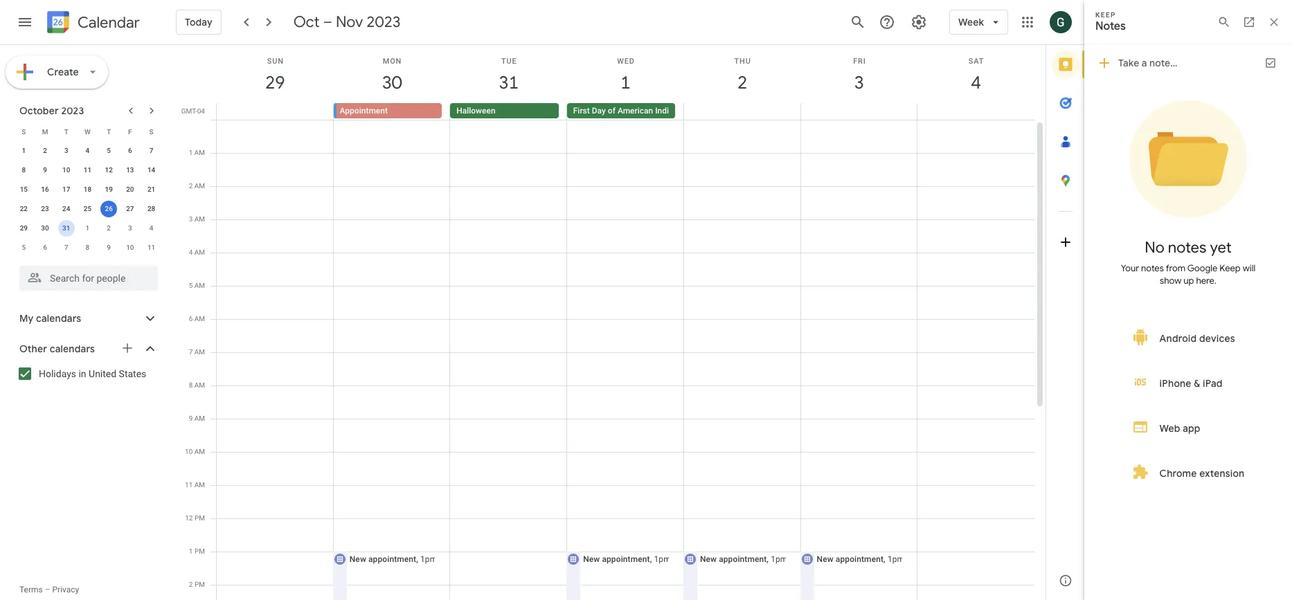 Task type: vqa. For each thing, say whether or not it's contained in the screenshot.


Task type: locate. For each thing, give the bounding box(es) containing it.
9 down november 2 element
[[107, 244, 111, 251]]

8 am
[[189, 382, 205, 389]]

pm down 1 pm on the bottom left of page
[[195, 581, 205, 589]]

11 down november 4 element
[[147, 244, 155, 251]]

7 up 8 am
[[189, 348, 193, 356]]

31 element
[[58, 220, 75, 237]]

29
[[264, 71, 284, 94], [20, 224, 28, 232]]

11 am
[[185, 481, 205, 489]]

12 up 19
[[105, 166, 113, 174]]

1 inside november 1 element
[[86, 224, 90, 232]]

am for 7 am
[[194, 348, 205, 356]]

halloween button
[[450, 103, 559, 118]]

7 up the 14 on the left of page
[[149, 147, 153, 154]]

10 for 10 am
[[185, 448, 193, 456]]

4 1pm from the left
[[888, 555, 904, 564]]

0 horizontal spatial 11
[[84, 166, 92, 174]]

calendars for my calendars
[[36, 312, 81, 325]]

1 appointment from the left
[[368, 555, 416, 564]]

0 horizontal spatial 5
[[22, 244, 26, 251]]

1 down 25 element
[[86, 224, 90, 232]]

2023 right nov
[[367, 12, 401, 32]]

3 new from the left
[[700, 555, 717, 564]]

2 horizontal spatial 11
[[185, 481, 193, 489]]

november 5 element
[[15, 240, 32, 256]]

2 am from the top
[[194, 182, 205, 190]]

0 vertical spatial 12
[[105, 166, 113, 174]]

2 horizontal spatial 8
[[189, 382, 193, 389]]

0 horizontal spatial 30
[[41, 224, 49, 232]]

10 am from the top
[[194, 448, 205, 456]]

19 element
[[101, 181, 117, 198]]

main drawer image
[[17, 14, 33, 30]]

5 inside november 5 element
[[22, 244, 26, 251]]

6 up 7 am
[[189, 315, 193, 323]]

1 vertical spatial 9
[[107, 244, 111, 251]]

1 up 2 am in the top left of the page
[[189, 149, 193, 156]]

privacy link
[[52, 585, 79, 595]]

None search field
[[0, 260, 172, 291]]

1 am from the top
[[194, 149, 205, 156]]

november 1 element
[[79, 220, 96, 237]]

t left w
[[64, 128, 68, 135]]

6
[[128, 147, 132, 154], [43, 244, 47, 251], [189, 315, 193, 323]]

10 down november 3 'element'
[[126, 244, 134, 251]]

8 am from the top
[[194, 382, 205, 389]]

s right 'f'
[[149, 128, 153, 135]]

calendars up in
[[50, 343, 95, 355]]

2 t from the left
[[107, 128, 111, 135]]

16 element
[[37, 181, 53, 198]]

2 new appointment , 1pm from the left
[[583, 555, 671, 564]]

5 am from the top
[[194, 282, 205, 289]]

1 horizontal spatial 7
[[149, 147, 153, 154]]

9
[[43, 166, 47, 174], [107, 244, 111, 251], [189, 415, 193, 422]]

0 vertical spatial 30
[[381, 71, 401, 94]]

3 down fri
[[853, 71, 863, 94]]

appointment
[[340, 106, 388, 116]]

2 horizontal spatial 5
[[189, 282, 193, 289]]

6 inside grid
[[189, 315, 193, 323]]

2023
[[367, 12, 401, 32], [61, 105, 84, 117]]

other calendars
[[19, 343, 95, 355]]

row group containing 1
[[13, 141, 162, 258]]

terms – privacy
[[19, 585, 79, 595]]

my calendars button
[[3, 307, 172, 330]]

pm for 2 pm
[[195, 581, 205, 589]]

0 horizontal spatial s
[[22, 128, 26, 135]]

1 vertical spatial 7
[[64, 244, 68, 251]]

1 vertical spatial pm
[[195, 548, 205, 555]]

november 11 element
[[143, 240, 160, 256]]

1 horizontal spatial 30
[[381, 71, 401, 94]]

31 down 24 element
[[62, 224, 70, 232]]

2
[[737, 71, 747, 94], [43, 147, 47, 154], [189, 182, 193, 190], [107, 224, 111, 232], [189, 581, 193, 589]]

23 element
[[37, 201, 53, 217]]

calendars
[[36, 312, 81, 325], [50, 343, 95, 355]]

12 pm
[[185, 514, 205, 522]]

0 vertical spatial pm
[[195, 514, 205, 522]]

am up 3 am
[[194, 182, 205, 190]]

0 horizontal spatial 29
[[20, 224, 28, 232]]

calendars up other calendars
[[36, 312, 81, 325]]

7 down 31 element
[[64, 244, 68, 251]]

holidays in united states
[[39, 368, 146, 379]]

row containing 29
[[13, 219, 162, 238]]

am down 6 am
[[194, 348, 205, 356]]

6 am from the top
[[194, 315, 205, 323]]

2 pm from the top
[[195, 548, 205, 555]]

gmt-
[[181, 107, 197, 115]]

2 for 2 am
[[189, 182, 193, 190]]

10 element
[[58, 162, 75, 179]]

2 vertical spatial 5
[[189, 282, 193, 289]]

31
[[498, 71, 518, 94], [62, 224, 70, 232]]

2 vertical spatial 6
[[189, 315, 193, 323]]

7 for november 7 element
[[64, 244, 68, 251]]

11 down 10 am
[[185, 481, 193, 489]]

8 down november 1 element
[[86, 244, 90, 251]]

1 down 12 pm
[[189, 548, 193, 555]]

2 horizontal spatial 10
[[185, 448, 193, 456]]

8 down 7 am
[[189, 382, 193, 389]]

4 am from the top
[[194, 249, 205, 256]]

11 for 11 am
[[185, 481, 193, 489]]

9 inside grid
[[189, 415, 193, 422]]

12 inside october 2023 grid
[[105, 166, 113, 174]]

month
[[714, 106, 738, 116]]

24 element
[[58, 201, 75, 217]]

grid containing 29
[[177, 45, 1046, 600]]

0 vertical spatial calendars
[[36, 312, 81, 325]]

5 down 29 element
[[22, 244, 26, 251]]

1 for november 1 element
[[86, 224, 90, 232]]

1 vertical spatial 12
[[185, 514, 193, 522]]

,
[[416, 555, 418, 564], [650, 555, 652, 564], [767, 555, 769, 564], [884, 555, 886, 564]]

8 inside november 8 element
[[86, 244, 90, 251]]

1 new from the left
[[349, 555, 366, 564]]

first day of american indian heritage month button
[[567, 103, 738, 118]]

0 horizontal spatial t
[[64, 128, 68, 135]]

11
[[84, 166, 92, 174], [147, 244, 155, 251], [185, 481, 193, 489]]

– right oct at the left top of page
[[323, 12, 332, 32]]

4 inside sat 4
[[970, 71, 980, 94]]

13 element
[[122, 162, 138, 179]]

28 element
[[143, 201, 160, 217]]

11 for 11 element
[[84, 166, 92, 174]]

2 s from the left
[[149, 128, 153, 135]]

1 horizontal spatial s
[[149, 128, 153, 135]]

0 horizontal spatial –
[[45, 585, 50, 595]]

first
[[573, 106, 590, 116]]

30 down mon
[[381, 71, 401, 94]]

2 vertical spatial 10
[[185, 448, 193, 456]]

10 up 17
[[62, 166, 70, 174]]

side panel section
[[1046, 45, 1085, 600]]

row containing new appointment
[[211, 120, 1035, 600]]

am down 8 am
[[194, 415, 205, 422]]

row group
[[13, 141, 162, 258]]

cell
[[217, 103, 333, 120], [684, 103, 800, 120], [800, 103, 917, 120], [917, 103, 1034, 120], [217, 120, 334, 600], [332, 120, 450, 600], [450, 120, 567, 600], [566, 120, 684, 600], [683, 120, 801, 600], [800, 120, 918, 600], [918, 120, 1035, 600]]

1 t from the left
[[64, 128, 68, 135]]

6 for november 6 element
[[43, 244, 47, 251]]

am for 5 am
[[194, 282, 205, 289]]

–
[[323, 12, 332, 32], [45, 585, 50, 595]]

2 horizontal spatial 9
[[189, 415, 193, 422]]

4 , from the left
[[884, 555, 886, 564]]

grid
[[177, 45, 1046, 600]]

am up 12 pm
[[194, 481, 205, 489]]

0 vertical spatial 2023
[[367, 12, 401, 32]]

1 vertical spatial 31
[[62, 224, 70, 232]]

am for 2 am
[[194, 182, 205, 190]]

21 element
[[143, 181, 160, 198]]

1 horizontal spatial –
[[323, 12, 332, 32]]

2 vertical spatial 11
[[185, 481, 193, 489]]

1 horizontal spatial 8
[[86, 244, 90, 251]]

1 vertical spatial 5
[[22, 244, 26, 251]]

8 for november 8 element
[[86, 244, 90, 251]]

5 up 12 element
[[107, 147, 111, 154]]

1 for 1 pm
[[189, 548, 193, 555]]

november 8 element
[[79, 240, 96, 256]]

my
[[19, 312, 34, 325]]

0 vertical spatial 10
[[62, 166, 70, 174]]

1 vertical spatial 30
[[41, 224, 49, 232]]

tue
[[501, 57, 517, 66]]

12 for 12 pm
[[185, 514, 193, 522]]

my calendars
[[19, 312, 81, 325]]

tab list
[[1046, 45, 1085, 562]]

am up 4 am
[[194, 215, 205, 223]]

november 6 element
[[37, 240, 53, 256]]

1 horizontal spatial t
[[107, 128, 111, 135]]

15
[[20, 186, 28, 193]]

1 horizontal spatial 10
[[126, 244, 134, 251]]

0 horizontal spatial 31
[[62, 224, 70, 232]]

1 horizontal spatial 12
[[185, 514, 193, 522]]

2 vertical spatial pm
[[195, 581, 205, 589]]

7 inside grid
[[189, 348, 193, 356]]

7
[[149, 147, 153, 154], [64, 244, 68, 251], [189, 348, 193, 356]]

new
[[349, 555, 366, 564], [583, 555, 600, 564], [700, 555, 717, 564], [817, 555, 834, 564]]

1 pm from the top
[[195, 514, 205, 522]]

0 vertical spatial 29
[[264, 71, 284, 94]]

11 am from the top
[[194, 481, 205, 489]]

row containing 5
[[13, 238, 162, 258]]

0 vertical spatial 8
[[22, 166, 26, 174]]

2 horizontal spatial 6
[[189, 315, 193, 323]]

12
[[105, 166, 113, 174], [185, 514, 193, 522]]

1 vertical spatial 2023
[[61, 105, 84, 117]]

4 link
[[960, 67, 992, 99]]

2 vertical spatial 7
[[189, 348, 193, 356]]

30 down 23 'element'
[[41, 224, 49, 232]]

– right terms 'link'
[[45, 585, 50, 595]]

0 horizontal spatial 12
[[105, 166, 113, 174]]

2 down thu
[[737, 71, 747, 94]]

1 vertical spatial 11
[[147, 244, 155, 251]]

0 vertical spatial 9
[[43, 166, 47, 174]]

3 am from the top
[[194, 215, 205, 223]]

6 down 30 element
[[43, 244, 47, 251]]

31 down tue at the top of page
[[498, 71, 518, 94]]

sat 4
[[969, 57, 984, 94]]

2 vertical spatial 9
[[189, 415, 193, 422]]

0 vertical spatial 31
[[498, 71, 518, 94]]

t left 'f'
[[107, 128, 111, 135]]

3 down 27 element
[[128, 224, 132, 232]]

row
[[211, 103, 1046, 120], [211, 120, 1035, 600], [13, 122, 162, 141], [13, 141, 162, 161], [13, 161, 162, 180], [13, 180, 162, 199], [13, 199, 162, 219], [13, 219, 162, 238], [13, 238, 162, 258]]

5 for 5 am
[[189, 282, 193, 289]]

nov
[[336, 12, 363, 32]]

2023 right october
[[61, 105, 84, 117]]

1 up 15
[[22, 147, 26, 154]]

tab list inside side panel section
[[1046, 45, 1085, 562]]

1 down wed in the top left of the page
[[620, 71, 630, 94]]

calendar element
[[44, 8, 140, 39]]

10 for november 10 element
[[126, 244, 134, 251]]

8 up 15
[[22, 166, 26, 174]]

pm up 2 pm
[[195, 548, 205, 555]]

am down 7 am
[[194, 382, 205, 389]]

12 for 12
[[105, 166, 113, 174]]

pm up 1 pm on the bottom left of page
[[195, 514, 205, 522]]

am up 7 am
[[194, 315, 205, 323]]

9 up the 16 on the left of the page
[[43, 166, 47, 174]]

am for 9 am
[[194, 415, 205, 422]]

29 down sun on the top
[[264, 71, 284, 94]]

2 pm
[[189, 581, 205, 589]]

am up 2 am in the top left of the page
[[194, 149, 205, 156]]

first day of american indian heritage month
[[573, 106, 738, 116]]

0 vertical spatial 7
[[149, 147, 153, 154]]

4
[[970, 71, 980, 94], [86, 147, 90, 154], [149, 224, 153, 232], [189, 249, 193, 256]]

3 , from the left
[[767, 555, 769, 564]]

s left m
[[22, 128, 26, 135]]

1 vertical spatial 29
[[20, 224, 28, 232]]

31 inside cell
[[62, 224, 70, 232]]

am down 3 am
[[194, 249, 205, 256]]

5
[[107, 147, 111, 154], [22, 244, 26, 251], [189, 282, 193, 289]]

0 horizontal spatial 8
[[22, 166, 26, 174]]

calendar
[[78, 13, 140, 32]]

1 horizontal spatial 2023
[[367, 12, 401, 32]]

26, today element
[[101, 201, 117, 217]]

5 for november 5 element
[[22, 244, 26, 251]]

11 element
[[79, 162, 96, 179]]

0 horizontal spatial 10
[[62, 166, 70, 174]]

11 for november 11 element
[[147, 244, 155, 251]]

1 vertical spatial calendars
[[50, 343, 95, 355]]

30 inside october 2023 grid
[[41, 224, 49, 232]]

other calendars button
[[3, 338, 172, 360]]

0 horizontal spatial 9
[[43, 166, 47, 174]]

am for 3 am
[[194, 215, 205, 223]]

3 new appointment , 1pm from the left
[[700, 555, 788, 564]]

1 horizontal spatial 9
[[107, 244, 111, 251]]

5 inside grid
[[189, 282, 193, 289]]

11 up 18
[[84, 166, 92, 174]]

9 up 10 am
[[189, 415, 193, 422]]

11 inside grid
[[185, 481, 193, 489]]

fri 3
[[853, 57, 866, 94]]

1 vertical spatial 8
[[86, 244, 90, 251]]

9 am from the top
[[194, 415, 205, 422]]

3 up 4 am
[[189, 215, 193, 223]]

am for 10 am
[[194, 448, 205, 456]]

1 horizontal spatial 29
[[264, 71, 284, 94]]

1 horizontal spatial 31
[[498, 71, 518, 94]]

am down 4 am
[[194, 282, 205, 289]]

2 horizontal spatial 7
[[189, 348, 193, 356]]

2 down 26, today element
[[107, 224, 111, 232]]

6 down 'f'
[[128, 147, 132, 154]]

calendars for other calendars
[[50, 343, 95, 355]]

4 down sat
[[970, 71, 980, 94]]

10
[[62, 166, 70, 174], [126, 244, 134, 251], [185, 448, 193, 456]]

heritage
[[680, 106, 712, 116]]

today
[[185, 16, 212, 28]]

oct – nov 2023
[[293, 12, 401, 32]]

am
[[194, 149, 205, 156], [194, 182, 205, 190], [194, 215, 205, 223], [194, 249, 205, 256], [194, 282, 205, 289], [194, 315, 205, 323], [194, 348, 205, 356], [194, 382, 205, 389], [194, 415, 205, 422], [194, 448, 205, 456], [194, 481, 205, 489]]

8
[[22, 166, 26, 174], [86, 244, 90, 251], [189, 382, 193, 389]]

1 vertical spatial –
[[45, 585, 50, 595]]

1pm
[[420, 555, 437, 564], [654, 555, 671, 564], [771, 555, 788, 564], [888, 555, 904, 564]]

2 up 3 am
[[189, 182, 193, 190]]

2 for november 2 element
[[107, 224, 111, 232]]

5 down 4 am
[[189, 282, 193, 289]]

october
[[19, 105, 59, 117]]

8 inside grid
[[189, 382, 193, 389]]

november 4 element
[[143, 220, 160, 237]]

04
[[197, 107, 205, 115]]

1 vertical spatial 6
[[43, 244, 47, 251]]

gmt-04
[[181, 107, 205, 115]]

6 inside november 6 element
[[43, 244, 47, 251]]

wed 1
[[617, 57, 635, 94]]

1 vertical spatial 10
[[126, 244, 134, 251]]

0 horizontal spatial 7
[[64, 244, 68, 251]]

0 vertical spatial 5
[[107, 147, 111, 154]]

2 down 1 pm on the bottom left of page
[[189, 581, 193, 589]]

3 pm from the top
[[195, 581, 205, 589]]

0 horizontal spatial 2023
[[61, 105, 84, 117]]

s
[[22, 128, 26, 135], [149, 128, 153, 135]]

states
[[119, 368, 146, 379]]

am for 8 am
[[194, 382, 205, 389]]

12 down 11 am
[[185, 514, 193, 522]]

10 up 11 am
[[185, 448, 193, 456]]

22 element
[[15, 201, 32, 217]]

10 inside grid
[[185, 448, 193, 456]]

am down 9 am at the left bottom of the page
[[194, 448, 205, 456]]

1 horizontal spatial 11
[[147, 244, 155, 251]]

2 vertical spatial 8
[[189, 382, 193, 389]]

0 horizontal spatial 6
[[43, 244, 47, 251]]

pm
[[195, 514, 205, 522], [195, 548, 205, 555], [195, 581, 205, 589]]

0 vertical spatial –
[[323, 12, 332, 32]]

0 vertical spatial 11
[[84, 166, 92, 174]]

29 down 22 element
[[20, 224, 28, 232]]

0 vertical spatial 6
[[128, 147, 132, 154]]

new appointment , 1pm
[[349, 555, 437, 564], [583, 555, 671, 564], [700, 555, 788, 564], [817, 555, 904, 564]]

7 am from the top
[[194, 348, 205, 356]]

4 down 28 element
[[149, 224, 153, 232]]



Task type: describe. For each thing, give the bounding box(es) containing it.
29 link
[[259, 67, 291, 99]]

am for 11 am
[[194, 481, 205, 489]]

2 , from the left
[[650, 555, 652, 564]]

24
[[62, 205, 70, 213]]

of
[[608, 106, 616, 116]]

f
[[128, 128, 132, 135]]

appointment button
[[336, 103, 442, 118]]

tue 31
[[498, 57, 518, 94]]

30 element
[[37, 220, 53, 237]]

halloween
[[456, 106, 496, 116]]

22
[[20, 205, 28, 213]]

8 for 8 am
[[189, 382, 193, 389]]

holidays
[[39, 368, 76, 379]]

26
[[105, 205, 113, 213]]

4 am
[[189, 249, 205, 256]]

fri
[[853, 57, 866, 66]]

row containing 1
[[13, 141, 162, 161]]

sun 29
[[264, 57, 284, 94]]

1 horizontal spatial 6
[[128, 147, 132, 154]]

terms
[[19, 585, 43, 595]]

week
[[958, 16, 984, 28]]

20
[[126, 186, 134, 193]]

2 down m
[[43, 147, 47, 154]]

in
[[79, 368, 86, 379]]

1 , from the left
[[416, 555, 418, 564]]

9 am
[[189, 415, 205, 422]]

3 inside 'element'
[[128, 224, 132, 232]]

w
[[85, 128, 91, 135]]

18 element
[[79, 181, 96, 198]]

9 for november 9 element
[[107, 244, 111, 251]]

6 for 6 am
[[189, 315, 193, 323]]

indian
[[655, 106, 678, 116]]

21
[[147, 186, 155, 193]]

oct
[[293, 12, 320, 32]]

add other calendars image
[[120, 341, 134, 355]]

3 1pm from the left
[[771, 555, 788, 564]]

1 horizontal spatial 5
[[107, 147, 111, 154]]

30 link
[[376, 67, 408, 99]]

3 appointment from the left
[[719, 555, 767, 564]]

1 s from the left
[[22, 128, 26, 135]]

pm for 1 pm
[[195, 548, 205, 555]]

27
[[126, 205, 134, 213]]

27 element
[[122, 201, 138, 217]]

29 inside row group
[[20, 224, 28, 232]]

14 element
[[143, 162, 160, 179]]

thu 2
[[734, 57, 751, 94]]

26 cell
[[98, 199, 119, 219]]

10 am
[[185, 448, 205, 456]]

4 new from the left
[[817, 555, 834, 564]]

united
[[89, 368, 116, 379]]

19
[[105, 186, 113, 193]]

14
[[147, 166, 155, 174]]

day
[[592, 106, 606, 116]]

settings menu image
[[911, 14, 927, 30]]

row containing 15
[[13, 180, 162, 199]]

thu
[[734, 57, 751, 66]]

october 2023 grid
[[13, 122, 162, 258]]

20 element
[[122, 181, 138, 198]]

1 inside wed 1
[[620, 71, 630, 94]]

17
[[62, 186, 70, 193]]

am for 1 am
[[194, 149, 205, 156]]

2 for 2 pm
[[189, 581, 193, 589]]

3 am
[[189, 215, 205, 223]]

23
[[41, 205, 49, 213]]

am for 6 am
[[194, 315, 205, 323]]

row containing s
[[13, 122, 162, 141]]

Search for people text field
[[28, 266, 150, 291]]

10 for 10 element
[[62, 166, 70, 174]]

30 inside mon 30
[[381, 71, 401, 94]]

25
[[84, 205, 92, 213]]

row containing appointment
[[211, 103, 1046, 120]]

3 inside fri 3
[[853, 71, 863, 94]]

4 new appointment , 1pm from the left
[[817, 555, 904, 564]]

1 new appointment , 1pm from the left
[[349, 555, 437, 564]]

29 inside grid
[[264, 71, 284, 94]]

other
[[19, 343, 47, 355]]

31 link
[[493, 67, 525, 99]]

am for 4 am
[[194, 249, 205, 256]]

november 9 element
[[101, 240, 117, 256]]

terms link
[[19, 585, 43, 595]]

13
[[126, 166, 134, 174]]

row containing 22
[[13, 199, 162, 219]]

28
[[147, 205, 155, 213]]

7 am
[[189, 348, 205, 356]]

31 inside grid
[[498, 71, 518, 94]]

mon 30
[[381, 57, 402, 94]]

7 for 7 am
[[189, 348, 193, 356]]

2 inside thu 2
[[737, 71, 747, 94]]

4 down 3 am
[[189, 249, 193, 256]]

november 3 element
[[122, 220, 138, 237]]

today button
[[176, 6, 221, 39]]

15 element
[[15, 181, 32, 198]]

october 2023
[[19, 105, 84, 117]]

create button
[[6, 55, 108, 89]]

create
[[47, 66, 79, 78]]

29 element
[[15, 220, 32, 237]]

– for oct
[[323, 12, 332, 32]]

privacy
[[52, 585, 79, 595]]

sat
[[969, 57, 984, 66]]

november 7 element
[[58, 240, 75, 256]]

row containing 8
[[13, 161, 162, 180]]

3 link
[[843, 67, 875, 99]]

9 for 9 am
[[189, 415, 193, 422]]

31 cell
[[56, 219, 77, 238]]

1 link
[[610, 67, 642, 99]]

pm for 12 pm
[[195, 514, 205, 522]]

2 appointment from the left
[[602, 555, 650, 564]]

2 link
[[727, 67, 758, 99]]

november 2 element
[[101, 220, 117, 237]]

2 1pm from the left
[[654, 555, 671, 564]]

week button
[[949, 6, 1008, 39]]

25 element
[[79, 201, 96, 217]]

2 am
[[189, 182, 205, 190]]

1 pm
[[189, 548, 205, 555]]

1 am
[[189, 149, 205, 156]]

6 am
[[189, 315, 205, 323]]

november 10 element
[[122, 240, 138, 256]]

17 element
[[58, 181, 75, 198]]

mon
[[383, 57, 402, 66]]

m
[[42, 128, 48, 135]]

5 am
[[189, 282, 205, 289]]

4 appointment from the left
[[836, 555, 884, 564]]

sun
[[267, 57, 284, 66]]

– for terms
[[45, 585, 50, 595]]

4 down w
[[86, 147, 90, 154]]

1 1pm from the left
[[420, 555, 437, 564]]

calendar heading
[[75, 13, 140, 32]]

12 element
[[101, 162, 117, 179]]

2 new from the left
[[583, 555, 600, 564]]

16
[[41, 186, 49, 193]]

american
[[618, 106, 653, 116]]

3 up 10 element
[[64, 147, 68, 154]]

18
[[84, 186, 92, 193]]

wed
[[617, 57, 635, 66]]

1 for 1 am
[[189, 149, 193, 156]]



